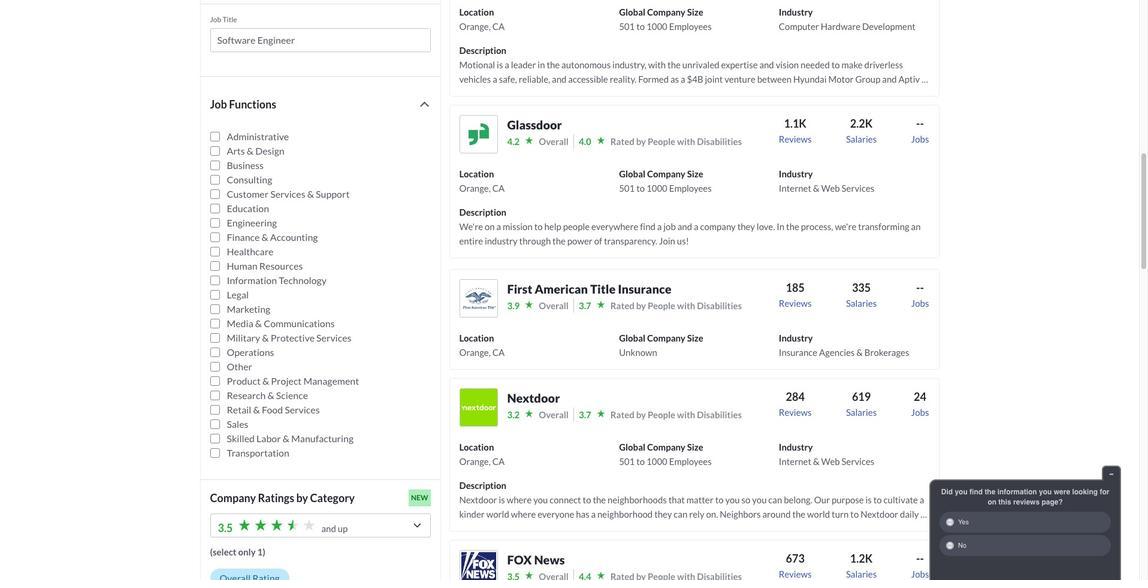 Task type: locate. For each thing, give the bounding box(es) containing it.
2 1000 from the top
[[647, 183, 668, 194]]

human
[[227, 260, 257, 271]]

0 vertical spatial industry internet & web services
[[779, 168, 875, 194]]

company for first american title insurance
[[647, 333, 685, 343]]

jobs for fox news
[[911, 569, 929, 579]]

and up
[[321, 523, 348, 534]]

0 vertical spatial employees
[[669, 21, 712, 32]]

global inside global company size unknown
[[619, 333, 646, 343]]

overall down american
[[539, 300, 569, 311]]

reviews for nextdoor
[[779, 407, 812, 418]]

retail & food services
[[227, 404, 320, 415]]

0 vertical spatial the
[[786, 221, 799, 232]]

salaries for first american title insurance
[[846, 298, 877, 309]]

1.1k
[[784, 117, 807, 130]]

2 vertical spatial 1000
[[647, 456, 668, 467]]

job
[[664, 221, 676, 232]]

3 -- jobs from the top
[[911, 552, 929, 579]]

1 horizontal spatial you
[[1039, 488, 1052, 496]]

disabilities for first american title insurance
[[697, 300, 742, 311]]

salaries down 619
[[846, 407, 877, 418]]

2 -- jobs from the top
[[911, 281, 929, 309]]

overall down nextdoor in the bottom of the page
[[539, 409, 569, 420]]

industry internet & web services for nextdoor
[[779, 442, 875, 467]]

reviews down 1.1k
[[779, 134, 812, 144]]

resources
[[259, 260, 303, 271]]

2 501 from the top
[[619, 183, 635, 194]]

0 vertical spatial internet
[[779, 183, 812, 194]]

reviews for first american title insurance
[[779, 298, 812, 309]]

find inside description we're on a mission to help people everywhere find a job and a company they love. in the process, we're transforming an entire industry through the power of transparency. join us!
[[640, 221, 656, 232]]

0 vertical spatial and
[[678, 221, 692, 232]]

company inside global company size unknown
[[647, 333, 685, 343]]

for
[[1100, 488, 1110, 496]]

1 rated from the top
[[611, 136, 635, 147]]

2 salaries from the top
[[846, 298, 877, 309]]

185 reviews
[[779, 281, 812, 309]]

1 with from the top
[[677, 136, 695, 147]]

1 vertical spatial disabilities
[[697, 300, 742, 311]]

and
[[678, 221, 692, 232], [321, 523, 336, 534]]

1 vertical spatial people
[[648, 300, 676, 311]]

1.2k salaries
[[846, 552, 877, 579]]

reviews
[[779, 134, 812, 144], [779, 298, 812, 309], [779, 407, 812, 418], [779, 569, 812, 579]]

4 industry from the top
[[779, 442, 813, 452]]

1 vertical spatial global company size 501 to 1000 employees
[[619, 168, 712, 194]]

category
[[310, 491, 355, 505]]

0 vertical spatial -- jobs
[[911, 117, 929, 144]]

title
[[223, 15, 237, 24], [590, 282, 616, 296]]

2 rated from the top
[[611, 300, 635, 311]]

services down 619 salaries
[[842, 456, 875, 467]]

internet for nextdoor
[[779, 456, 812, 467]]

2 vertical spatial people
[[648, 409, 676, 420]]

1 vertical spatial find
[[970, 488, 983, 496]]

insurance down transparency.
[[618, 282, 672, 296]]

2 vertical spatial rated
[[611, 409, 635, 420]]

2 location from the top
[[459, 168, 494, 179]]

2 global from the top
[[619, 168, 646, 179]]

-- jobs for glassdoor
[[911, 117, 929, 144]]

internet for glassdoor
[[779, 183, 812, 194]]

1 reviews from the top
[[779, 134, 812, 144]]

by
[[636, 136, 646, 147], [636, 300, 646, 311], [636, 409, 646, 420], [296, 491, 308, 505]]

3 rated from the top
[[611, 409, 635, 420]]

reviews down 185
[[779, 298, 812, 309]]

2 orange, from the top
[[459, 183, 491, 194]]

1 vertical spatial description
[[459, 207, 506, 217]]

industry inside industry insurance agencies & brokerages
[[779, 333, 813, 343]]

find left job
[[640, 221, 656, 232]]

3 employees from the top
[[669, 456, 712, 467]]

internet up "in"
[[779, 183, 812, 194]]

by for glassdoor
[[636, 136, 646, 147]]

0 vertical spatial description
[[459, 45, 506, 56]]

1 internet from the top
[[779, 183, 812, 194]]

2 internet from the top
[[779, 456, 812, 467]]

overall for first american title insurance
[[539, 300, 569, 311]]

0 vertical spatial 1000
[[647, 21, 668, 32]]

find inside did you find the information you were looking for on this reviews page?
[[970, 488, 983, 496]]

first american title insurance
[[507, 282, 672, 296]]

2 with from the top
[[677, 300, 695, 311]]

0 vertical spatial rated
[[611, 136, 635, 147]]

the left information
[[985, 488, 996, 496]]

4 size from the top
[[687, 442, 704, 452]]

3 location from the top
[[459, 333, 494, 343]]

2 you from the left
[[1039, 488, 1052, 496]]

-- jobs
[[911, 117, 929, 144], [911, 281, 929, 309], [911, 552, 929, 579]]

2 horizontal spatial a
[[694, 221, 699, 232]]

2 description from the top
[[459, 207, 506, 217]]

on
[[485, 221, 495, 232], [988, 498, 997, 506]]

1 vertical spatial 1000
[[647, 183, 668, 194]]

2 industry internet & web services from the top
[[779, 442, 875, 467]]

1 employees from the top
[[669, 21, 712, 32]]

customer
[[227, 188, 269, 200]]

operations
[[227, 346, 274, 358]]

location for nextdoor
[[459, 442, 494, 452]]

1 vertical spatial rated
[[611, 300, 635, 311]]

& inside industry insurance agencies & brokerages
[[857, 347, 863, 358]]

2 job from the top
[[210, 98, 227, 111]]

page?
[[1042, 498, 1063, 506]]

0 vertical spatial 501
[[619, 21, 635, 32]]

jobs right 2.2k salaries
[[911, 134, 929, 144]]

0 horizontal spatial find
[[640, 221, 656, 232]]

&
[[247, 145, 254, 156], [813, 183, 820, 194], [307, 188, 314, 200], [262, 231, 268, 243], [255, 318, 262, 329], [262, 332, 269, 343], [857, 347, 863, 358], [262, 375, 269, 387], [268, 390, 274, 401], [253, 404, 260, 415], [283, 433, 289, 444], [813, 456, 820, 467]]

0 vertical spatial on
[[485, 221, 495, 232]]

on up industry
[[485, 221, 495, 232]]

the down help
[[553, 235, 566, 246]]

a left company
[[694, 221, 699, 232]]

reviews down 673
[[779, 569, 812, 579]]

and left up
[[321, 523, 336, 534]]

salaries
[[846, 134, 877, 144], [846, 298, 877, 309], [846, 407, 877, 418], [846, 569, 877, 579]]

power
[[567, 235, 593, 246]]

consulting
[[227, 174, 272, 185]]

2 jobs from the top
[[911, 298, 929, 309]]

global company size 501 to 1000 employees for nextdoor
[[619, 442, 712, 467]]

3 global company size 501 to 1000 employees from the top
[[619, 442, 712, 467]]

salaries for glassdoor
[[846, 134, 877, 144]]

1 orange, from the top
[[459, 21, 491, 32]]

3.7 for nextdoor
[[579, 409, 591, 420]]

jobs down 24
[[911, 407, 929, 418]]

the inside did you find the information you were looking for on this reviews page?
[[985, 488, 996, 496]]

1 vertical spatial -- jobs
[[911, 281, 929, 309]]

overall
[[539, 136, 569, 147], [539, 300, 569, 311], [539, 409, 569, 420]]

description inside description we're on a mission to help people everywhere find a job and a company they love. in the process, we're transforming an entire industry through the power of transparency. join us!
[[459, 207, 506, 217]]

1 vertical spatial internet
[[779, 456, 812, 467]]

4 salaries from the top
[[846, 569, 877, 579]]

0 horizontal spatial a
[[497, 221, 501, 232]]

1 vertical spatial on
[[988, 498, 997, 506]]

3 disabilities from the top
[[697, 409, 742, 420]]

2 reviews from the top
[[779, 298, 812, 309]]

entire
[[459, 235, 483, 246]]

of
[[594, 235, 602, 246]]

0 vertical spatial insurance
[[618, 282, 672, 296]]

4 location from the top
[[459, 442, 494, 452]]

1 job from the top
[[210, 15, 221, 24]]

overall for nextdoor
[[539, 409, 569, 420]]

size for first american title insurance
[[687, 333, 704, 343]]

2 employees from the top
[[669, 183, 712, 194]]

3 with from the top
[[677, 409, 695, 420]]

ca for glassdoor
[[493, 183, 505, 194]]

2 industry from the top
[[779, 168, 813, 179]]

1 vertical spatial insurance
[[779, 347, 818, 358]]

1 vertical spatial industry internet & web services
[[779, 442, 875, 467]]

rated by people with disabilities for first american title insurance
[[611, 300, 742, 311]]

335
[[852, 281, 871, 294]]

communications
[[264, 318, 335, 329]]

skilled
[[227, 433, 255, 444]]

on inside description we're on a mission to help people everywhere find a job and a company they love. in the process, we're transforming an entire industry through the power of transparency. join us!
[[485, 221, 495, 232]]

2 web from the top
[[821, 456, 840, 467]]

3 rated by people with disabilities from the top
[[611, 409, 742, 420]]

2 horizontal spatial the
[[985, 488, 996, 496]]

overall down glassdoor
[[539, 136, 569, 147]]

-- jobs right 335 salaries
[[911, 281, 929, 309]]

3 salaries from the top
[[846, 407, 877, 418]]

you
[[955, 488, 968, 496], [1039, 488, 1052, 496]]

2 a from the left
[[657, 221, 662, 232]]

1 vertical spatial rated by people with disabilities
[[611, 300, 742, 311]]

in
[[777, 221, 785, 232]]

industry internet & web services
[[779, 168, 875, 194], [779, 442, 875, 467]]

4 jobs from the top
[[911, 569, 929, 579]]

insurance
[[618, 282, 672, 296], [779, 347, 818, 358]]

2 vertical spatial 501
[[619, 456, 635, 467]]

by for nextdoor
[[636, 409, 646, 420]]

orange, for first american title insurance
[[459, 347, 491, 358]]

industry down "185 reviews"
[[779, 333, 813, 343]]

arts
[[227, 145, 245, 156]]

1 vertical spatial 3.7
[[579, 409, 591, 420]]

salaries down 2.2k
[[846, 134, 877, 144]]

nextdoor
[[507, 391, 560, 405]]

jobs right 335 salaries
[[911, 298, 929, 309]]

industry for first american title insurance
[[779, 333, 813, 343]]

the
[[786, 221, 799, 232], [553, 235, 566, 246], [985, 488, 996, 496]]

size inside global company size unknown
[[687, 333, 704, 343]]

global for glassdoor
[[619, 168, 646, 179]]

with for glassdoor
[[677, 136, 695, 147]]

2 vertical spatial -- jobs
[[911, 552, 929, 579]]

2 rated by people with disabilities from the top
[[611, 300, 742, 311]]

0 vertical spatial with
[[677, 136, 695, 147]]

a up industry
[[497, 221, 501, 232]]

3 size from the top
[[687, 333, 704, 343]]

1 3.7 from the top
[[579, 300, 591, 311]]

salaries down 1.2k
[[846, 569, 877, 579]]

industry down 284 reviews on the right bottom
[[779, 442, 813, 452]]

with
[[677, 136, 695, 147], [677, 300, 695, 311], [677, 409, 695, 420]]

0 vertical spatial global company size 501 to 1000 employees
[[619, 7, 712, 32]]

1 vertical spatial job
[[210, 98, 227, 111]]

-- jobs right 2.2k salaries
[[911, 117, 929, 144]]

1 horizontal spatial find
[[970, 488, 983, 496]]

information technology
[[227, 274, 327, 286]]

on left the this
[[988, 498, 997, 506]]

arts & design
[[227, 145, 285, 156]]

1 global company size 501 to 1000 employees from the top
[[619, 7, 712, 32]]

legal
[[227, 289, 249, 300]]

company
[[647, 7, 685, 17], [647, 168, 685, 179], [647, 333, 685, 343], [647, 442, 685, 452], [210, 491, 256, 505]]

2 vertical spatial global company size 501 to 1000 employees
[[619, 442, 712, 467]]

3 jobs from the top
[[911, 407, 929, 418]]

people for nextdoor
[[648, 409, 676, 420]]

335 salaries
[[846, 281, 877, 309]]

reviews for glassdoor
[[779, 134, 812, 144]]

industry for glassdoor
[[779, 168, 813, 179]]

research
[[227, 390, 266, 401]]

-- jobs right 1.2k salaries
[[911, 552, 929, 579]]

1 horizontal spatial the
[[786, 221, 799, 232]]

0 horizontal spatial insurance
[[618, 282, 672, 296]]

services
[[842, 183, 875, 194], [270, 188, 305, 200], [317, 332, 352, 343], [285, 404, 320, 415], [842, 456, 875, 467]]

2 vertical spatial the
[[985, 488, 996, 496]]

jobs
[[911, 134, 929, 144], [911, 298, 929, 309], [911, 407, 929, 418], [911, 569, 929, 579]]

2 vertical spatial description
[[459, 480, 506, 491]]

job inside button
[[210, 98, 227, 111]]

0 horizontal spatial and
[[321, 523, 336, 534]]

web for nextdoor
[[821, 456, 840, 467]]

services up we're
[[842, 183, 875, 194]]

3 reviews from the top
[[779, 407, 812, 418]]

0 horizontal spatial the
[[553, 235, 566, 246]]

salaries down 335
[[846, 298, 877, 309]]

2 disabilities from the top
[[697, 300, 742, 311]]

2 vertical spatial rated by people with disabilities
[[611, 409, 742, 420]]

1 vertical spatial overall
[[539, 300, 569, 311]]

web for glassdoor
[[821, 183, 840, 194]]

jobs right 1.2k salaries
[[911, 569, 929, 579]]

0 vertical spatial rated by people with disabilities
[[611, 136, 742, 147]]

product
[[227, 375, 261, 387]]

0 vertical spatial job
[[210, 15, 221, 24]]

3 ca from the top
[[493, 347, 505, 358]]

0 vertical spatial disabilities
[[697, 136, 742, 147]]

the right "in"
[[786, 221, 799, 232]]

1 horizontal spatial a
[[657, 221, 662, 232]]

1 industry from the top
[[779, 7, 813, 17]]

3 orange, from the top
[[459, 347, 491, 358]]

0 vertical spatial people
[[648, 136, 676, 147]]

2 global company size 501 to 1000 employees from the top
[[619, 168, 712, 194]]

1 industry internet & web services from the top
[[779, 168, 875, 194]]

global
[[619, 7, 646, 17], [619, 168, 646, 179], [619, 333, 646, 343], [619, 442, 646, 452]]

Job Title field
[[217, 33, 423, 47]]

0 vertical spatial overall
[[539, 136, 569, 147]]

1 location from the top
[[459, 7, 494, 17]]

you right 'did'
[[955, 488, 968, 496]]

0 vertical spatial 3.7
[[579, 300, 591, 311]]

did you find the information you were looking for on this reviews page?
[[941, 488, 1110, 506]]

location for glassdoor
[[459, 168, 494, 179]]

1 vertical spatial employees
[[669, 183, 712, 194]]

healthcare
[[227, 246, 274, 257]]

information
[[998, 488, 1037, 496]]

industry internet & web services up process,
[[779, 168, 875, 194]]

company for nextdoor
[[647, 442, 685, 452]]

1 vertical spatial web
[[821, 456, 840, 467]]

reviews down the 284
[[779, 407, 812, 418]]

1 horizontal spatial on
[[988, 498, 997, 506]]

1 jobs from the top
[[911, 134, 929, 144]]

ca for nextdoor
[[493, 456, 505, 467]]

join
[[659, 235, 675, 246]]

disabilities
[[697, 136, 742, 147], [697, 300, 742, 311], [697, 409, 742, 420]]

3 global from the top
[[619, 333, 646, 343]]

a
[[497, 221, 501, 232], [657, 221, 662, 232], [694, 221, 699, 232]]

(select only 1)
[[210, 547, 265, 557]]

2 3.7 from the top
[[579, 409, 591, 420]]

transparency.
[[604, 235, 657, 246]]

2 vertical spatial disabilities
[[697, 409, 742, 420]]

1 people from the top
[[648, 136, 676, 147]]

rated by people with disabilities for glassdoor
[[611, 136, 742, 147]]

industry up computer
[[779, 7, 813, 17]]

3 overall from the top
[[539, 409, 569, 420]]

find right 'did'
[[970, 488, 983, 496]]

orange, for glassdoor
[[459, 183, 491, 194]]

education
[[227, 203, 269, 214]]

a left job
[[657, 221, 662, 232]]

24
[[914, 390, 927, 403]]

1 horizontal spatial insurance
[[779, 347, 818, 358]]

3 501 from the top
[[619, 456, 635, 467]]

description
[[459, 45, 506, 56], [459, 207, 506, 217], [459, 480, 506, 491]]

1 overall from the top
[[539, 136, 569, 147]]

2 overall from the top
[[539, 300, 569, 311]]

3 description from the top
[[459, 480, 506, 491]]

2 people from the top
[[648, 300, 676, 311]]

brokerages
[[865, 347, 909, 358]]

with for nextdoor
[[677, 409, 695, 420]]

company for glassdoor
[[647, 168, 685, 179]]

2 size from the top
[[687, 168, 704, 179]]

1 you from the left
[[955, 488, 968, 496]]

2 vertical spatial overall
[[539, 409, 569, 420]]

4 global from the top
[[619, 442, 646, 452]]

3 people from the top
[[648, 409, 676, 420]]

2 vertical spatial employees
[[669, 456, 712, 467]]

location orange, ca for first american title insurance
[[459, 333, 505, 358]]

1 vertical spatial title
[[590, 282, 616, 296]]

and up us! at the top right of page
[[678, 221, 692, 232]]

0 vertical spatial find
[[640, 221, 656, 232]]

insurance left agencies
[[779, 347, 818, 358]]

yes
[[958, 518, 969, 526]]

you up page?
[[1039, 488, 1052, 496]]

1 a from the left
[[497, 221, 501, 232]]

internet down 284 reviews on the right bottom
[[779, 456, 812, 467]]

design
[[255, 145, 285, 156]]

0 horizontal spatial title
[[223, 15, 237, 24]]

1 1000 from the top
[[647, 21, 668, 32]]

3 industry from the top
[[779, 333, 813, 343]]

global company size 501 to 1000 employees for glassdoor
[[619, 168, 712, 194]]

None field
[[210, 28, 431, 57]]

orange,
[[459, 21, 491, 32], [459, 183, 491, 194], [459, 347, 491, 358], [459, 456, 491, 467]]

1 web from the top
[[821, 183, 840, 194]]

job title
[[210, 15, 237, 24]]

3.5
[[218, 521, 233, 535]]

1 horizontal spatial title
[[590, 282, 616, 296]]

1 rated by people with disabilities from the top
[[611, 136, 742, 147]]

4 location orange, ca from the top
[[459, 442, 505, 467]]

and inside description we're on a mission to help people everywhere find a job and a company they love. in the process, we're transforming an entire industry through the power of transparency. join us!
[[678, 221, 692, 232]]

1 horizontal spatial and
[[678, 221, 692, 232]]

people
[[648, 136, 676, 147], [648, 300, 676, 311], [648, 409, 676, 420]]

2 ca from the top
[[493, 183, 505, 194]]

salaries for fox news
[[846, 569, 877, 579]]

0 vertical spatial web
[[821, 183, 840, 194]]

3 1000 from the top
[[647, 456, 668, 467]]

1 vertical spatial 501
[[619, 183, 635, 194]]

industry internet & web services down 284 reviews on the right bottom
[[779, 442, 875, 467]]

1 disabilities from the top
[[697, 136, 742, 147]]

4.2
[[507, 136, 520, 147]]

2 location orange, ca from the top
[[459, 168, 505, 194]]

1000
[[647, 21, 668, 32], [647, 183, 668, 194], [647, 456, 668, 467]]

1 vertical spatial with
[[677, 300, 695, 311]]

nextdoor image
[[459, 388, 498, 427]]

4 ca from the top
[[493, 456, 505, 467]]

industry down 1.1k reviews
[[779, 168, 813, 179]]

2 vertical spatial with
[[677, 409, 695, 420]]

0 horizontal spatial on
[[485, 221, 495, 232]]

1 vertical spatial and
[[321, 523, 336, 534]]

185
[[786, 281, 805, 294]]

location
[[459, 7, 494, 17], [459, 168, 494, 179], [459, 333, 494, 343], [459, 442, 494, 452]]

3 location orange, ca from the top
[[459, 333, 505, 358]]

1 -- jobs from the top
[[911, 117, 929, 144]]

0 horizontal spatial you
[[955, 488, 968, 496]]

ca
[[493, 21, 505, 32], [493, 183, 505, 194], [493, 347, 505, 358], [493, 456, 505, 467]]

0 vertical spatial title
[[223, 15, 237, 24]]

1 salaries from the top
[[846, 134, 877, 144]]

4 reviews from the top
[[779, 569, 812, 579]]

4 orange, from the top
[[459, 456, 491, 467]]



Task type: describe. For each thing, give the bounding box(es) containing it.
unknown
[[619, 347, 657, 358]]

business
[[227, 159, 264, 171]]

science
[[276, 390, 308, 401]]

1 501 from the top
[[619, 21, 635, 32]]

1)
[[257, 547, 265, 557]]

love.
[[757, 221, 775, 232]]

labor
[[257, 433, 281, 444]]

501 for nextdoor
[[619, 456, 635, 467]]

1 size from the top
[[687, 7, 704, 17]]

1 global from the top
[[619, 7, 646, 17]]

everywhere
[[592, 221, 639, 232]]

location orange, ca for nextdoor
[[459, 442, 505, 467]]

501 for glassdoor
[[619, 183, 635, 194]]

research & science
[[227, 390, 308, 401]]

transforming
[[858, 221, 910, 232]]

product & project management
[[227, 375, 359, 387]]

people for glassdoor
[[648, 136, 676, 147]]

673
[[786, 552, 805, 565]]

1000 for glassdoor
[[647, 183, 668, 194]]

glassdoor image
[[459, 115, 498, 153]]

rated for nextdoor
[[611, 409, 635, 420]]

through
[[519, 235, 551, 246]]

3 a from the left
[[694, 221, 699, 232]]

hardware
[[821, 21, 861, 32]]

services down communications
[[317, 332, 352, 343]]

industry computer hardware development
[[779, 7, 916, 32]]

finance & accounting
[[227, 231, 318, 243]]

help
[[544, 221, 561, 232]]

employees for glassdoor
[[669, 183, 712, 194]]

looking
[[1072, 488, 1098, 496]]

1.2k
[[850, 552, 873, 565]]

they
[[738, 221, 755, 232]]

transportation
[[227, 447, 289, 458]]

an
[[911, 221, 921, 232]]

284 reviews
[[779, 390, 812, 418]]

up
[[338, 523, 348, 534]]

industry insurance agencies & brokerages
[[779, 333, 909, 358]]

619
[[852, 390, 871, 403]]

1 vertical spatial the
[[553, 235, 566, 246]]

company
[[700, 221, 736, 232]]

rated by people with disabilities for nextdoor
[[611, 409, 742, 420]]

jobs for first american title insurance
[[911, 298, 929, 309]]

first american title insurance image
[[459, 279, 498, 318]]

job functions button
[[210, 96, 431, 113]]

accounting
[[270, 231, 318, 243]]

project
[[271, 375, 302, 387]]

industry internet & web services for glassdoor
[[779, 168, 875, 194]]

this
[[999, 498, 1011, 506]]

salaries for nextdoor
[[846, 407, 877, 418]]

were
[[1054, 488, 1070, 496]]

agencies
[[819, 347, 855, 358]]

overall for glassdoor
[[539, 136, 569, 147]]

sales
[[227, 418, 248, 430]]

skilled labor & manufacturing
[[227, 433, 354, 444]]

glassdoor
[[507, 117, 562, 132]]

first
[[507, 282, 532, 296]]

disabilities for glassdoor
[[697, 136, 742, 147]]

finance
[[227, 231, 260, 243]]

process,
[[801, 221, 833, 232]]

new
[[411, 493, 428, 502]]

description we're on a mission to help people everywhere find a job and a company they love. in the process, we're transforming an entire industry through the power of transparency. join us!
[[459, 207, 921, 246]]

media
[[227, 318, 253, 329]]

disabilities for nextdoor
[[697, 409, 742, 420]]

we're
[[459, 221, 483, 232]]

with for first american title insurance
[[677, 300, 695, 311]]

people for first american title insurance
[[648, 300, 676, 311]]

computer
[[779, 21, 819, 32]]

military & protective services
[[227, 332, 352, 343]]

jobs for glassdoor
[[911, 134, 929, 144]]

2.2k salaries
[[846, 117, 877, 144]]

retail
[[227, 404, 251, 415]]

services right customer on the left of the page
[[270, 188, 305, 200]]

-- jobs for first american title insurance
[[911, 281, 929, 309]]

other
[[227, 361, 252, 372]]

reviews for fox news
[[779, 569, 812, 579]]

1.1k reviews
[[779, 117, 812, 144]]

fox news
[[507, 553, 565, 567]]

customer services & support
[[227, 188, 350, 200]]

size for nextdoor
[[687, 442, 704, 452]]

location orange, ca for glassdoor
[[459, 168, 505, 194]]

company ratings by category
[[210, 491, 355, 505]]

job functions
[[210, 98, 276, 111]]

global for nextdoor
[[619, 442, 646, 452]]

engineering
[[227, 217, 277, 228]]

on inside did you find the information you were looking for on this reviews page?
[[988, 498, 997, 506]]

industry
[[485, 235, 518, 246]]

industry for nextdoor
[[779, 442, 813, 452]]

job for job title
[[210, 15, 221, 24]]

technology
[[279, 274, 327, 286]]

3.9
[[507, 300, 520, 311]]

1 description from the top
[[459, 45, 506, 56]]

orange, for nextdoor
[[459, 456, 491, 467]]

(select
[[210, 547, 237, 557]]

1000 for nextdoor
[[647, 456, 668, 467]]

size for glassdoor
[[687, 168, 704, 179]]

us!
[[677, 235, 689, 246]]

global company size unknown
[[619, 333, 704, 358]]

job for job functions
[[210, 98, 227, 111]]

industry inside industry computer hardware development
[[779, 7, 813, 17]]

people
[[563, 221, 590, 232]]

location for first american title insurance
[[459, 333, 494, 343]]

1 location orange, ca from the top
[[459, 7, 505, 32]]

only
[[238, 547, 256, 557]]

rated for glassdoor
[[611, 136, 635, 147]]

673 reviews
[[779, 552, 812, 579]]

insurance inside industry insurance agencies & brokerages
[[779, 347, 818, 358]]

media & communications
[[227, 318, 335, 329]]

american
[[535, 282, 588, 296]]

3.2
[[507, 409, 520, 420]]

ratings
[[258, 491, 294, 505]]

ca for first american title insurance
[[493, 347, 505, 358]]

global for first american title insurance
[[619, 333, 646, 343]]

reviews
[[1013, 498, 1040, 506]]

24 jobs
[[911, 390, 929, 418]]

marketing
[[227, 303, 270, 315]]

3.7 for first american title insurance
[[579, 300, 591, 311]]

by for first american title insurance
[[636, 300, 646, 311]]

619 salaries
[[846, 390, 877, 418]]

1 ca from the top
[[493, 21, 505, 32]]

to inside description we're on a mission to help people everywhere find a job and a company they love. in the process, we're transforming an entire industry through the power of transparency. join us!
[[534, 221, 543, 232]]

employees for nextdoor
[[669, 456, 712, 467]]

fox news image
[[459, 550, 498, 580]]

rated for first american title insurance
[[611, 300, 635, 311]]

we're
[[835, 221, 857, 232]]

services down the science
[[285, 404, 320, 415]]

284
[[786, 390, 805, 403]]

-- jobs for fox news
[[911, 552, 929, 579]]

protective
[[271, 332, 315, 343]]

manufacturing
[[291, 433, 354, 444]]



Task type: vqa. For each thing, say whether or not it's contained in the screenshot.
winners
no



